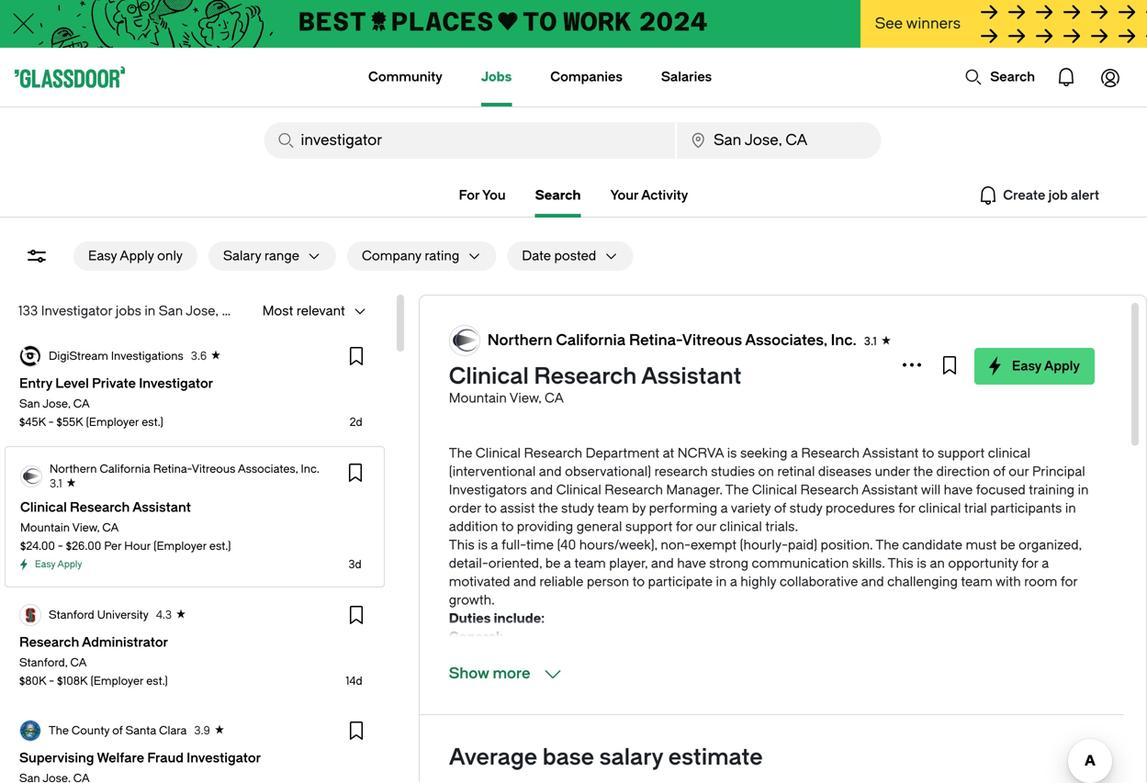 Task type: vqa. For each thing, say whether or not it's contained in the screenshot.
Responsibilities The duties associated with the teaching assignment include:
no



Task type: locate. For each thing, give the bounding box(es) containing it.
0 vertical spatial search
[[991, 69, 1036, 85]]

1 vertical spatial jose,
[[42, 398, 71, 411]]

0 horizontal spatial clinical
[[720, 520, 763, 535]]

research up diseases
[[802, 446, 860, 461]]

northern california retina-vitreous associates, inc. logo image down rating
[[450, 326, 479, 356]]

- right $45k
[[48, 416, 54, 429]]

the county of santa clara logo image
[[20, 721, 40, 742]]

time
[[527, 538, 554, 553]]

manager.
[[667, 483, 723, 498]]

0 vertical spatial this
[[449, 538, 475, 553]]

community link
[[368, 48, 443, 107]]

0 horizontal spatial easy apply
[[35, 560, 82, 570]]

mountain up (interventional
[[449, 391, 507, 406]]

apply inside the jobs list "element"
[[57, 560, 82, 570]]

- inside mountain view, ca $24.00 - $26.00 per hour (employer est.)
[[58, 540, 63, 553]]

strong
[[710, 556, 749, 572]]

is up studies
[[727, 446, 737, 461]]

order
[[449, 501, 482, 516]]

motivated
[[449, 575, 511, 590]]

the down studies
[[726, 483, 749, 498]]

jobs list element
[[4, 330, 386, 784]]

of up focused
[[994, 464, 1006, 480]]

for you link
[[459, 185, 506, 207]]

easy apply inside the jobs list "element"
[[35, 560, 82, 570]]

in right 'jobs'
[[145, 304, 156, 319]]

1 vertical spatial the
[[539, 501, 558, 516]]

est.) inside mountain view, ca $24.00 - $26.00 per hour (employer est.)
[[209, 540, 231, 553]]

digistream investigations logo image
[[20, 346, 40, 367]]

1 horizontal spatial northern california retina-vitreous associates, inc. logo image
[[450, 326, 479, 356]]

team down opportunity
[[961, 575, 993, 590]]

be right must
[[1001, 538, 1016, 553]]

(employer right hour
[[154, 540, 207, 553]]

search up date posted
[[535, 188, 581, 203]]

date
[[522, 249, 551, 264]]

view, inside clinical research assistant mountain view, ca
[[510, 391, 542, 406]]

an
[[930, 556, 945, 572]]

ca inside mountain view, ca $24.00 - $26.00 per hour (employer est.)
[[102, 522, 119, 535]]

0 horizontal spatial san
[[19, 398, 40, 411]]

jobs link
[[481, 48, 512, 107]]

1 vertical spatial this
[[888, 556, 914, 572]]

san right 'jobs'
[[159, 304, 183, 319]]

0 horizontal spatial vitreous
[[192, 463, 236, 476]]

direction
[[937, 464, 990, 480]]

of up trials.
[[774, 501, 787, 516]]

0 vertical spatial california
[[556, 332, 626, 349]]

0 vertical spatial support
[[938, 446, 985, 461]]

1 vertical spatial retina-
[[153, 463, 192, 476]]

to up the will in the right of the page
[[922, 446, 935, 461]]

2 vertical spatial -
[[49, 675, 54, 688]]

2 none field from the left
[[677, 122, 882, 159]]

jose,
[[186, 304, 218, 319], [42, 398, 71, 411]]

None field
[[264, 122, 675, 159], [677, 122, 882, 159]]

(employer right $108k
[[91, 675, 144, 688]]

0 vertical spatial 3.1
[[864, 335, 877, 348]]

est.) up clara
[[146, 675, 168, 688]]

jose, up the 3.6 on the left top of page
[[186, 304, 218, 319]]

clinical down variety
[[720, 520, 763, 535]]

1 horizontal spatial have
[[944, 483, 973, 498]]

est.) right hour
[[209, 540, 231, 553]]

in down training
[[1066, 501, 1077, 516]]

0 horizontal spatial easy
[[35, 560, 55, 570]]

0 vertical spatial -
[[48, 416, 54, 429]]

1 horizontal spatial study
[[790, 501, 823, 516]]

1 vertical spatial apply
[[1045, 359, 1081, 374]]

san jose, ca $45k - $55k (employer est.)
[[19, 398, 163, 429]]

view, up $26.00
[[72, 522, 100, 535]]

ca inside "san jose, ca $45k - $55k (employer est.)"
[[73, 398, 90, 411]]

northern california retina-vitreous associates, inc.
[[488, 332, 857, 349], [50, 463, 320, 476]]

search
[[991, 69, 1036, 85], [535, 188, 581, 203]]

northern california retina-vitreous associates, inc. inside the jobs list "element"
[[50, 463, 320, 476]]

1 vertical spatial est.)
[[209, 540, 231, 553]]

1 vertical spatial easy
[[1012, 359, 1042, 374]]

1 horizontal spatial jose,
[[186, 304, 218, 319]]

for right room
[[1061, 575, 1078, 590]]

1 vertical spatial vitreous
[[192, 463, 236, 476]]

see winners
[[875, 15, 961, 32]]

study up trials.
[[790, 501, 823, 516]]

northern california retina-vitreous associates, inc. up mountain view, ca $24.00 - $26.00 per hour (employer est.)
[[50, 463, 320, 476]]

mountain inside mountain view, ca $24.00 - $26.00 per hour (employer est.)
[[20, 522, 70, 535]]

0 vertical spatial clinical
[[988, 446, 1031, 461]]

est.) down 'investigations'
[[142, 416, 163, 429]]

2 vertical spatial of
[[112, 725, 123, 738]]

2 vertical spatial easy
[[35, 560, 55, 570]]

clinical up focused
[[988, 446, 1031, 461]]

the right the county of santa clara logo
[[49, 725, 69, 738]]

0 horizontal spatial our
[[696, 520, 717, 535]]

easy apply only
[[88, 249, 183, 264]]

1 vertical spatial is
[[478, 538, 488, 553]]

1 vertical spatial of
[[774, 501, 787, 516]]

activity
[[641, 188, 689, 203]]

Search keyword field
[[264, 122, 675, 159]]

0 vertical spatial mountain
[[449, 391, 507, 406]]

northern california retina-vitreous associates, inc. logo image
[[450, 326, 479, 356], [21, 467, 41, 487]]

california up clinical research assistant mountain view, ca
[[556, 332, 626, 349]]

a
[[791, 446, 798, 461], [721, 501, 728, 516], [491, 538, 499, 553], [564, 556, 571, 572], [1042, 556, 1050, 572], [730, 575, 738, 590]]

0 horizontal spatial none field
[[264, 122, 675, 159]]

support down by
[[626, 520, 673, 535]]

1 vertical spatial (employer
[[154, 540, 207, 553]]

assistant inside clinical research assistant mountain view, ca
[[641, 364, 742, 390]]

1 vertical spatial 3.1
[[50, 478, 62, 491]]

0 horizontal spatial retina-
[[153, 463, 192, 476]]

retina- up clinical research assistant mountain view, ca
[[629, 332, 683, 349]]

0 horizontal spatial 3.1
[[50, 478, 62, 491]]

4.3
[[156, 609, 172, 622]]

1 vertical spatial clinical
[[919, 501, 962, 516]]

0 horizontal spatial study
[[561, 501, 594, 516]]

1 vertical spatial northern california retina-vitreous associates, inc. logo image
[[21, 467, 41, 487]]

trials.
[[766, 520, 799, 535]]

clinical research assistant mountain view, ca
[[449, 364, 742, 406]]

0 horizontal spatial support
[[626, 520, 673, 535]]

1 vertical spatial san
[[19, 398, 40, 411]]

1 vertical spatial california
[[100, 463, 150, 476]]

opportunity
[[949, 556, 1019, 572]]

1 vertical spatial have
[[677, 556, 706, 572]]

0 horizontal spatial inc.
[[301, 463, 320, 476]]

team
[[597, 501, 629, 516], [575, 556, 606, 572], [961, 575, 993, 590]]

lottie animation container image
[[295, 48, 369, 105], [295, 48, 369, 105], [1045, 55, 1089, 99], [1089, 55, 1133, 99], [1089, 55, 1133, 99]]

1 vertical spatial northern
[[50, 463, 97, 476]]

relevant
[[297, 304, 345, 319]]

northern california retina-vitreous associates, inc. up clinical research assistant mountain view, ca
[[488, 332, 857, 349]]

easy apply inside button
[[1012, 359, 1081, 374]]

- inside "san jose, ca $45k - $55k (employer est.)"
[[48, 416, 54, 429]]

0 vertical spatial san
[[159, 304, 183, 319]]

easy apply
[[1012, 359, 1081, 374], [35, 560, 82, 570]]

room
[[1025, 575, 1058, 590]]

2 vertical spatial (employer
[[91, 675, 144, 688]]

northern down date
[[488, 332, 553, 349]]

more
[[493, 666, 531, 683]]

1 vertical spatial mountain
[[20, 522, 70, 535]]

a up room
[[1042, 556, 1050, 572]]

(employer
[[86, 416, 139, 429], [154, 540, 207, 553], [91, 675, 144, 688]]

retina- up mountain view, ca $24.00 - $26.00 per hour (employer est.)
[[153, 463, 192, 476]]

this up challenging
[[888, 556, 914, 572]]

1 horizontal spatial 3.1
[[864, 335, 877, 348]]

1 vertical spatial -
[[58, 540, 63, 553]]

1 vertical spatial view,
[[72, 522, 100, 535]]

show
[[449, 666, 489, 683]]

2 vertical spatial apply
[[57, 560, 82, 570]]

1 study from the left
[[561, 501, 594, 516]]

northern california retina-vitreous associates, inc. logo image inside the jobs list "element"
[[21, 467, 41, 487]]

position.
[[821, 538, 873, 553]]

salary
[[223, 249, 261, 264]]

community
[[368, 69, 443, 85]]

san inside "san jose, ca $45k - $55k (employer est.)"
[[19, 398, 40, 411]]

2 vertical spatial is
[[917, 556, 927, 572]]

california inside the jobs list "element"
[[100, 463, 150, 476]]

hour
[[124, 540, 151, 553]]

0 vertical spatial est.)
[[142, 416, 163, 429]]

0 vertical spatial view,
[[510, 391, 542, 406]]

0 horizontal spatial mountain
[[20, 522, 70, 535]]

0 horizontal spatial jose,
[[42, 398, 71, 411]]

research up the department
[[534, 364, 637, 390]]

diseases
[[819, 464, 872, 480]]

is down addition
[[478, 538, 488, 553]]

team up person
[[575, 556, 606, 572]]

our up exempt
[[696, 520, 717, 535]]

(employer right '$55k'
[[86, 416, 139, 429]]

and down oriented,
[[514, 575, 537, 590]]

california down "san jose, ca $45k - $55k (employer est.)"
[[100, 463, 150, 476]]

salary
[[600, 745, 664, 771]]

at
[[663, 446, 675, 461]]

be
[[1001, 538, 1016, 553], [546, 556, 561, 572]]

study up general
[[561, 501, 594, 516]]

salaries
[[661, 69, 712, 85]]

and down skills.
[[862, 575, 885, 590]]

0 horizontal spatial is
[[478, 538, 488, 553]]

mountain up the $24.00
[[20, 522, 70, 535]]

1 horizontal spatial northern
[[488, 332, 553, 349]]

mountain
[[449, 391, 507, 406], [20, 522, 70, 535]]

research up by
[[605, 483, 663, 498]]

inc. inside the jobs list "element"
[[301, 463, 320, 476]]

lottie animation container image
[[1045, 55, 1089, 99], [965, 68, 983, 86], [965, 68, 983, 86]]

variety
[[731, 501, 771, 516]]

is left an
[[917, 556, 927, 572]]

observational)
[[565, 464, 652, 480]]

northern down '$55k'
[[50, 463, 97, 476]]

northern california retina-vitreous associates, inc. logo image down $45k
[[21, 467, 41, 487]]

retina-
[[629, 332, 683, 349], [153, 463, 192, 476]]

and
[[539, 464, 562, 480], [531, 483, 553, 498], [651, 556, 674, 572], [514, 575, 537, 590], [862, 575, 885, 590]]

research down diseases
[[801, 483, 859, 498]]

this up the detail-
[[449, 538, 475, 553]]

show more
[[449, 666, 531, 683]]

0 vertical spatial easy apply
[[1012, 359, 1081, 374]]

1 horizontal spatial none field
[[677, 122, 882, 159]]

winners
[[907, 15, 961, 32]]

be up the reliable
[[546, 556, 561, 572]]

duties
[[449, 612, 491, 627]]

see
[[875, 15, 903, 32]]

a down strong
[[730, 575, 738, 590]]

clinical
[[988, 446, 1031, 461], [919, 501, 962, 516], [720, 520, 763, 535]]

clinical
[[449, 364, 529, 390], [476, 446, 521, 461], [557, 483, 602, 498], [752, 483, 798, 498]]

1 horizontal spatial clinical
[[919, 501, 962, 516]]

rating
[[425, 249, 460, 264]]

is
[[727, 446, 737, 461], [478, 538, 488, 553], [917, 556, 927, 572]]

0 horizontal spatial apply
[[57, 560, 82, 570]]

inc.
[[831, 332, 857, 349], [301, 463, 320, 476]]

2d
[[350, 416, 363, 429]]

clinical down the will in the right of the page
[[919, 501, 962, 516]]

of left santa
[[112, 725, 123, 738]]

0 vertical spatial easy
[[88, 249, 117, 264]]

view, up (interventional
[[510, 391, 542, 406]]

1 horizontal spatial view,
[[510, 391, 542, 406]]

assistant up under
[[863, 446, 919, 461]]

est.) inside "san jose, ca $45k - $55k (employer est.)"
[[142, 416, 163, 429]]

- right the $24.00
[[58, 540, 63, 553]]

assistant
[[641, 364, 742, 390], [863, 446, 919, 461], [862, 483, 918, 498]]

northern inside the jobs list "element"
[[50, 463, 97, 476]]

assistant up ncrva
[[641, 364, 742, 390]]

most relevant button
[[248, 297, 345, 326]]

1 horizontal spatial retina-
[[629, 332, 683, 349]]

2 vertical spatial est.)
[[146, 675, 168, 688]]

apply
[[120, 249, 154, 264], [1045, 359, 1081, 374], [57, 560, 82, 570]]

- inside stanford, ca $80k - $108k (employer est.)
[[49, 675, 54, 688]]

search down see winners link
[[991, 69, 1036, 85]]

$26.00
[[66, 540, 101, 553]]

the clinical research department at ncrva is seeking a research assistant to support clinical (interventional and observational) research studies on retinal diseases under the direction of our principal investigators and clinical research manager. the clinical research assistant will have focused training in order to assist the study team by performing a variety of study procedures for clinical trial participants in addition to providing general support for our clinical trials. this is a full-time (40 hours/week), non-exempt (hourly-paid) position. the candidate must be organized, detail-oriented, be a team player, and have strong communication skills. this is an opportunity for a motivated and reliable person to participate in a highly collaborative and challenging team with room for growth. duties include: general:
[[449, 446, 1089, 645]]

assistant down under
[[862, 483, 918, 498]]

0 vertical spatial is
[[727, 446, 737, 461]]

for up room
[[1022, 556, 1039, 572]]

san up $45k
[[19, 398, 40, 411]]

mountain inside clinical research assistant mountain view, ca
[[449, 391, 507, 406]]

candidate
[[903, 538, 963, 553]]

will
[[921, 483, 941, 498]]

the up providing
[[539, 501, 558, 516]]

1 none field from the left
[[264, 122, 675, 159]]

1 horizontal spatial northern california retina-vitreous associates, inc.
[[488, 332, 857, 349]]

3.1 inside the jobs list "element"
[[50, 478, 62, 491]]

$108k
[[57, 675, 88, 688]]

0 vertical spatial apply
[[120, 249, 154, 264]]

team up general
[[597, 501, 629, 516]]

support up direction
[[938, 446, 985, 461]]

associates,
[[745, 332, 828, 349], [238, 463, 298, 476]]

$24.00
[[20, 540, 55, 553]]

clara
[[159, 725, 187, 738]]

to up full-
[[502, 520, 514, 535]]

have up participate
[[677, 556, 706, 572]]

0 vertical spatial of
[[994, 464, 1006, 480]]

have down direction
[[944, 483, 973, 498]]

california
[[556, 332, 626, 349], [100, 463, 150, 476]]

1 horizontal spatial apply
[[120, 249, 154, 264]]

0 vertical spatial associates,
[[745, 332, 828, 349]]

research
[[534, 364, 637, 390], [524, 446, 583, 461], [802, 446, 860, 461], [605, 483, 663, 498], [801, 483, 859, 498]]

the county of santa clara
[[49, 725, 187, 738]]

1 vertical spatial easy apply
[[35, 560, 82, 570]]

1 horizontal spatial easy apply
[[1012, 359, 1081, 374]]

0 horizontal spatial view,
[[72, 522, 100, 535]]

0 horizontal spatial northern
[[50, 463, 97, 476]]

of inside the jobs list "element"
[[112, 725, 123, 738]]

see winners link
[[861, 0, 1148, 50]]

0 horizontal spatial of
[[112, 725, 123, 738]]

1 vertical spatial inc.
[[301, 463, 320, 476]]

stanford,
[[19, 657, 68, 670]]

1 vertical spatial team
[[575, 556, 606, 572]]

our up focused
[[1009, 464, 1030, 480]]

- right $80k
[[49, 675, 54, 688]]

a left variety
[[721, 501, 728, 516]]

0 vertical spatial assistant
[[641, 364, 742, 390]]

view,
[[510, 391, 542, 406], [72, 522, 100, 535]]

to
[[922, 446, 935, 461], [485, 501, 497, 516], [502, 520, 514, 535], [633, 575, 645, 590]]

0 horizontal spatial have
[[677, 556, 706, 572]]

0 vertical spatial inc.
[[831, 332, 857, 349]]

the up the will in the right of the page
[[914, 464, 934, 480]]

jose, up '$55k'
[[42, 398, 71, 411]]



Task type: describe. For each thing, give the bounding box(es) containing it.
department
[[586, 446, 660, 461]]

communication
[[752, 556, 849, 572]]

inc. for the topmost northern california retina-vitreous associates, inc. logo
[[831, 332, 857, 349]]

jose, inside "san jose, ca $45k - $55k (employer est.)"
[[42, 398, 71, 411]]

0 vertical spatial northern
[[488, 332, 553, 349]]

0 vertical spatial the
[[914, 464, 934, 480]]

include:
[[494, 612, 545, 627]]

investigations
[[111, 350, 184, 363]]

0 vertical spatial northern california retina-vitreous associates, inc. logo image
[[450, 326, 479, 356]]

mountain view, ca $24.00 - $26.00 per hour (employer est.)
[[20, 522, 231, 553]]

inc. for northern california retina-vitreous associates, inc. logo in the jobs list "element"
[[301, 463, 320, 476]]

research inside clinical research assistant mountain view, ca
[[534, 364, 637, 390]]

2 horizontal spatial is
[[917, 556, 927, 572]]

0 vertical spatial northern california retina-vitreous associates, inc.
[[488, 332, 857, 349]]

search link
[[535, 185, 581, 207]]

(interventional
[[449, 464, 536, 480]]

you
[[482, 188, 506, 203]]

clinical inside clinical research assistant mountain view, ca
[[449, 364, 529, 390]]

133 investigator jobs in san jose, ca
[[18, 304, 241, 319]]

the up skills.
[[876, 538, 900, 553]]

the up (interventional
[[449, 446, 473, 461]]

non-
[[661, 538, 691, 553]]

1 horizontal spatial is
[[727, 446, 737, 461]]

range
[[265, 249, 300, 264]]

ca inside stanford, ca $80k - $108k (employer est.)
[[70, 657, 87, 670]]

easy apply only button
[[74, 242, 198, 271]]

salary range button
[[209, 242, 300, 271]]

a left full-
[[491, 538, 499, 553]]

search inside button
[[991, 69, 1036, 85]]

2 horizontal spatial clinical
[[988, 446, 1031, 461]]

stanford university logo image
[[20, 606, 40, 626]]

and up assist
[[531, 483, 553, 498]]

jobs
[[481, 69, 512, 85]]

jobs
[[116, 304, 141, 319]]

most
[[263, 304, 293, 319]]

1 horizontal spatial our
[[1009, 464, 1030, 480]]

digistream investigations
[[49, 350, 184, 363]]

person
[[587, 575, 630, 590]]

university
[[97, 609, 149, 622]]

(hourly-
[[740, 538, 788, 553]]

0 horizontal spatial the
[[539, 501, 558, 516]]

under
[[875, 464, 911, 480]]

with
[[996, 575, 1022, 590]]

search button
[[956, 59, 1045, 96]]

133
[[18, 304, 38, 319]]

(employer inside stanford, ca $80k - $108k (employer est.)
[[91, 675, 144, 688]]

county
[[72, 725, 110, 738]]

1 vertical spatial be
[[546, 556, 561, 572]]

none field search keyword
[[264, 122, 675, 159]]

- for $26.00
[[58, 540, 63, 553]]

view, inside mountain view, ca $24.00 - $26.00 per hour (employer est.)
[[72, 522, 100, 535]]

- for $55k
[[48, 416, 54, 429]]

a up retinal on the bottom of page
[[791, 446, 798, 461]]

associates, inside the jobs list "element"
[[238, 463, 298, 476]]

to down player,
[[633, 575, 645, 590]]

0 vertical spatial team
[[597, 501, 629, 516]]

1 horizontal spatial san
[[159, 304, 183, 319]]

1 horizontal spatial california
[[556, 332, 626, 349]]

the inside the jobs list "element"
[[49, 725, 69, 738]]

14d
[[346, 675, 363, 688]]

general
[[577, 520, 622, 535]]

research up "observational)" on the bottom of page
[[524, 446, 583, 461]]

1 horizontal spatial vitreous
[[683, 332, 742, 349]]

investigators
[[449, 483, 527, 498]]

(40
[[557, 538, 576, 553]]

1 vertical spatial assistant
[[863, 446, 919, 461]]

easy inside the jobs list "element"
[[35, 560, 55, 570]]

stanford
[[49, 609, 94, 622]]

stanford, ca $80k - $108k (employer est.)
[[19, 657, 168, 688]]

$80k
[[19, 675, 46, 688]]

most relevant
[[263, 304, 345, 319]]

0 vertical spatial be
[[1001, 538, 1016, 553]]

none field the 'search location'
[[677, 122, 882, 159]]

focused
[[977, 483, 1026, 498]]

2 study from the left
[[790, 501, 823, 516]]

base
[[543, 745, 595, 771]]

0 horizontal spatial this
[[449, 538, 475, 553]]

posted
[[554, 249, 597, 264]]

exempt
[[691, 538, 737, 553]]

to down investigators
[[485, 501, 497, 516]]

1 horizontal spatial easy
[[88, 249, 117, 264]]

player,
[[609, 556, 648, 572]]

stanford university
[[49, 609, 149, 622]]

Search location field
[[677, 122, 882, 159]]

1 vertical spatial our
[[696, 520, 717, 535]]

procedures
[[826, 501, 896, 516]]

per
[[104, 540, 122, 553]]

for down performing on the bottom of page
[[676, 520, 693, 535]]

investigator
[[41, 304, 113, 319]]

2 horizontal spatial of
[[994, 464, 1006, 480]]

for down under
[[899, 501, 916, 516]]

organized,
[[1019, 538, 1082, 553]]

a down (40
[[564, 556, 571, 572]]

0 horizontal spatial search
[[535, 188, 581, 203]]

open filter menu image
[[26, 245, 48, 267]]

principal
[[1033, 464, 1086, 480]]

performing
[[649, 501, 718, 516]]

challenging
[[888, 575, 958, 590]]

3.9
[[194, 725, 210, 738]]

2 horizontal spatial easy
[[1012, 359, 1042, 374]]

ca inside clinical research assistant mountain view, ca
[[545, 391, 564, 406]]

reliable
[[540, 575, 584, 590]]

company rating
[[362, 249, 460, 264]]

participate
[[648, 575, 713, 590]]

oriented,
[[489, 556, 542, 572]]

and up providing
[[539, 464, 562, 480]]

$45k
[[19, 416, 46, 429]]

retina- inside the jobs list "element"
[[153, 463, 192, 476]]

(employer inside "san jose, ca $45k - $55k (employer est.)"
[[86, 416, 139, 429]]

in down principal
[[1078, 483, 1089, 498]]

date posted
[[522, 249, 597, 264]]

for
[[459, 188, 480, 203]]

vitreous inside the jobs list "element"
[[192, 463, 236, 476]]

1 vertical spatial support
[[626, 520, 673, 535]]

0 vertical spatial have
[[944, 483, 973, 498]]

assist
[[500, 501, 535, 516]]

detail-
[[449, 556, 489, 572]]

2 horizontal spatial apply
[[1045, 359, 1081, 374]]

hours/week),
[[580, 538, 658, 553]]

on
[[759, 464, 774, 480]]

company
[[362, 249, 422, 264]]

(employer inside mountain view, ca $24.00 - $26.00 per hour (employer est.)
[[154, 540, 207, 553]]

and down non- at the bottom right
[[651, 556, 674, 572]]

your activity link
[[611, 185, 689, 207]]

2 vertical spatial assistant
[[862, 483, 918, 498]]

2 vertical spatial team
[[961, 575, 993, 590]]

your
[[611, 188, 639, 203]]

addition
[[449, 520, 498, 535]]

for you
[[459, 188, 506, 203]]

in down strong
[[716, 575, 727, 590]]

average
[[449, 745, 538, 771]]

1 horizontal spatial this
[[888, 556, 914, 572]]

ncrva
[[678, 446, 724, 461]]

must
[[966, 538, 997, 553]]

collaborative
[[780, 575, 859, 590]]

companies link
[[551, 48, 623, 107]]

3.6
[[191, 350, 207, 363]]

full-
[[502, 538, 527, 553]]

est.) inside stanford, ca $80k - $108k (employer est.)
[[146, 675, 168, 688]]

salaries link
[[661, 48, 712, 107]]

salary range
[[223, 249, 300, 264]]

general:
[[449, 630, 503, 645]]

company rating button
[[347, 242, 460, 271]]



